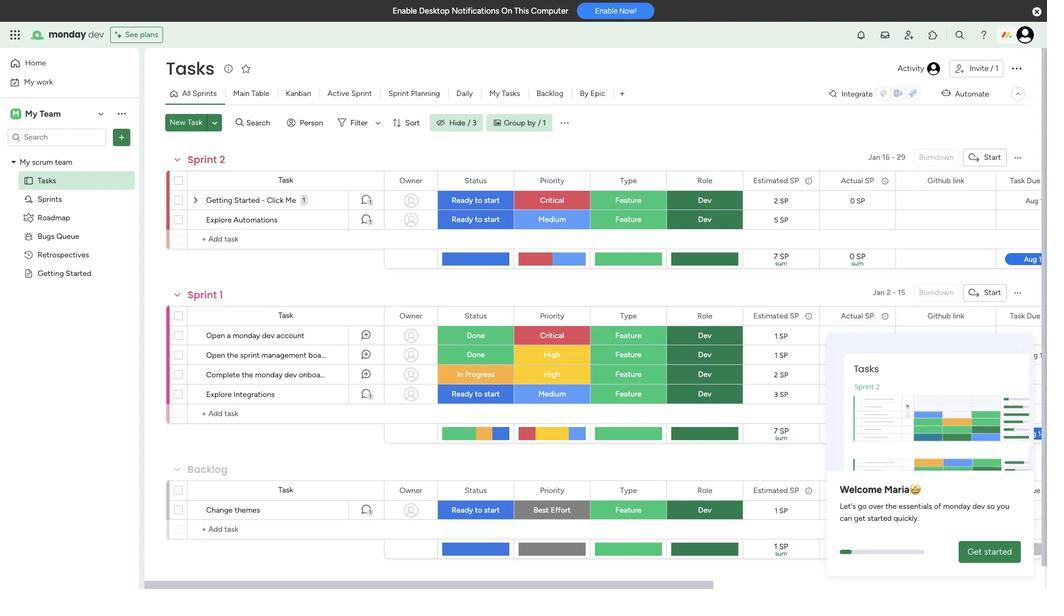 Task type: vqa. For each thing, say whether or not it's contained in the screenshot.
'Notifications' Icon at the right
yes



Task type: locate. For each thing, give the bounding box(es) containing it.
2 vertical spatial 3
[[850, 427, 855, 436]]

menu image down backlog button
[[559, 117, 570, 128]]

2 actual sp from the top
[[842, 311, 875, 321]]

sprint inside button
[[389, 89, 409, 98]]

dapulse close image
[[1033, 7, 1042, 17]]

2 vertical spatial the
[[886, 502, 897, 511]]

open left a
[[206, 331, 225, 340]]

started for getting started
[[66, 269, 91, 278]]

2 vertical spatial tasks
[[38, 176, 56, 185]]

filter button
[[333, 114, 385, 131]]

0 horizontal spatial menu image
[[559, 117, 570, 128]]

team
[[55, 157, 72, 167]]

progress
[[465, 370, 495, 379]]

2 type field from the top
[[618, 310, 640, 322]]

1 vertical spatial github link
[[928, 311, 965, 321]]

Sprint 1 field
[[185, 288, 226, 302]]

2 vertical spatial owner
[[400, 486, 423, 495]]

start button for sprint 2
[[964, 149, 1007, 166]]

+ add task text field down integrations
[[193, 408, 379, 421]]

sp inside 1 sp sum
[[780, 542, 789, 552]]

2 horizontal spatial tasks
[[502, 89, 520, 98]]

+ add task text field down automations
[[193, 233, 379, 246]]

started down over
[[868, 514, 892, 523]]

actual sp field down jan 2 - 15 button
[[839, 310, 877, 322]]

1 d from the top
[[1043, 176, 1048, 185]]

the left 'sprint'
[[227, 351, 238, 360]]

1 vertical spatial 7 sp sum
[[774, 427, 789, 442]]

my left work
[[24, 77, 34, 86]]

2 sp
[[775, 197, 789, 205], [775, 371, 789, 379]]

1 inside 1 sp sum
[[775, 542, 778, 552]]

sprint inside field
[[188, 288, 217, 302]]

7 sp sum
[[774, 252, 789, 267], [774, 427, 789, 442]]

Sprint 2 field
[[185, 153, 228, 167]]

3 estimated from the top
[[754, 486, 788, 495]]

0 vertical spatial + add task text field
[[193, 233, 379, 246]]

sum
[[775, 260, 788, 267], [852, 260, 864, 267], [775, 434, 788, 442], [852, 434, 864, 442], [775, 550, 788, 558], [852, 550, 864, 558]]

2 d from the top
[[1043, 311, 1048, 321]]

get
[[854, 514, 866, 523]]

ready
[[452, 196, 473, 205], [452, 215, 473, 224], [452, 390, 473, 399], [452, 506, 473, 515]]

2 github link from the top
[[928, 311, 965, 321]]

actual
[[842, 176, 863, 185], [842, 311, 863, 321], [842, 486, 863, 495]]

1 vertical spatial backlog
[[188, 463, 228, 476]]

1 vertical spatial actual sp field
[[839, 310, 877, 322]]

open up complete
[[206, 351, 225, 360]]

started right get at the bottom right of the page
[[985, 547, 1013, 557]]

backlog left by
[[537, 89, 564, 98]]

aug left 14
[[1025, 351, 1038, 359]]

getting up explore automations
[[206, 196, 233, 205]]

sprint for sprint 1
[[188, 288, 217, 302]]

2 explore from the top
[[206, 390, 232, 399]]

2 vertical spatial estimated
[[754, 486, 788, 495]]

1 task due d from the top
[[1011, 176, 1048, 185]]

dev down management
[[285, 370, 297, 380]]

3 type field from the top
[[618, 485, 640, 497]]

automate
[[956, 89, 990, 98]]

Estimated SP field
[[751, 175, 802, 187], [751, 310, 802, 322], [751, 485, 802, 497]]

Actual SP field
[[839, 175, 877, 187], [839, 310, 877, 322], [839, 485, 877, 497]]

my inside workspace selection element
[[25, 108, 37, 119]]

2 sp up 5 sp
[[775, 197, 789, 205]]

sprints
[[193, 89, 217, 98], [38, 195, 62, 204]]

enable left now!
[[595, 7, 618, 15]]

jan for sprint 2
[[869, 153, 881, 162]]

1 start from the top
[[484, 196, 500, 205]]

my right daily
[[490, 89, 500, 98]]

my
[[24, 77, 34, 86], [490, 89, 500, 98], [25, 108, 37, 119], [20, 157, 30, 167]]

tasks right public board icon
[[38, 176, 56, 185]]

1 vertical spatial status field
[[462, 310, 490, 322]]

priority for 2
[[540, 176, 565, 185]]

Status field
[[462, 175, 490, 187], [462, 310, 490, 322], [462, 485, 490, 497]]

dev
[[699, 196, 712, 205], [699, 215, 712, 224], [699, 331, 712, 340], [699, 350, 712, 360], [699, 370, 712, 379], [699, 390, 712, 399], [699, 506, 712, 515]]

/ right hide
[[468, 118, 471, 127]]

2 7 sp sum from the top
[[774, 427, 789, 442]]

explore for explore integrations
[[206, 390, 232, 399]]

2 left 15 at right
[[887, 288, 891, 297]]

scrum
[[32, 157, 53, 167]]

1 to from the top
[[475, 196, 482, 205]]

2 vertical spatial + add task text field
[[193, 523, 379, 536]]

2 horizontal spatial 3
[[850, 427, 855, 436]]

1 role field from the top
[[695, 175, 715, 187]]

task due d field up the close icon
[[1008, 310, 1048, 322]]

7
[[774, 252, 778, 261], [774, 427, 778, 436]]

/ for 3
[[468, 118, 471, 127]]

daily button
[[448, 85, 481, 103]]

enable left desktop
[[393, 6, 417, 16]]

1 vertical spatial aug
[[1025, 351, 1038, 359]]

jan for sprint 1
[[873, 288, 885, 297]]

0 vertical spatial status field
[[462, 175, 490, 187]]

2 vertical spatial priority field
[[538, 485, 567, 497]]

backlog inside field
[[188, 463, 228, 476]]

7 dev from the top
[[699, 506, 712, 515]]

0 vertical spatial critical
[[540, 196, 565, 205]]

open for open the sprint management board
[[206, 351, 225, 360]]

/ right "by"
[[538, 118, 541, 127]]

effort
[[551, 506, 571, 515]]

my tasks button
[[481, 85, 529, 103]]

4 ready from the top
[[452, 506, 473, 515]]

1 horizontal spatial getting
[[206, 196, 233, 205]]

github for 1st github link field from the bottom of the page
[[928, 311, 951, 321]]

github
[[928, 176, 951, 185], [928, 311, 951, 321]]

0 vertical spatial open
[[206, 331, 225, 340]]

2 vertical spatial due
[[1027, 486, 1041, 495]]

1 status field from the top
[[462, 175, 490, 187]]

1 vertical spatial started
[[66, 269, 91, 278]]

sprint inside field
[[188, 153, 217, 166]]

arrow down image
[[372, 116, 385, 129]]

getting
[[206, 196, 233, 205], [38, 269, 64, 278]]

github integration guide link
[[904, 390, 989, 399]]

priority for 1
[[540, 311, 565, 321]]

3 inside 3 sp sum
[[850, 427, 855, 436]]

2 estimated sp from the top
[[754, 311, 799, 321]]

options image
[[1011, 62, 1024, 75]]

open
[[206, 331, 225, 340], [206, 351, 225, 360]]

Github link field
[[925, 175, 968, 187], [925, 310, 968, 322]]

2 vertical spatial 0
[[850, 542, 855, 552]]

account
[[277, 331, 305, 340]]

aug for aug 11
[[1026, 197, 1039, 205]]

my tasks
[[490, 89, 520, 98]]

enable for enable now!
[[595, 7, 618, 15]]

desktop
[[419, 6, 450, 16]]

1 vertical spatial actual sp
[[842, 311, 875, 321]]

1 button for change themes
[[349, 500, 384, 520]]

github link for 1st github link field from the bottom of the page
[[928, 311, 965, 321]]

16
[[883, 153, 890, 162]]

start for sprint 1
[[985, 288, 1002, 297]]

1 actual sp field from the top
[[839, 175, 877, 187]]

3 d from the top
[[1043, 486, 1048, 495]]

person
[[300, 118, 323, 127]]

column information image
[[805, 177, 814, 185], [881, 177, 890, 185], [881, 312, 890, 321], [805, 486, 814, 495], [881, 486, 890, 495]]

1 ready to start from the top
[[452, 196, 500, 205]]

0 sp sum
[[850, 252, 866, 267], [850, 542, 866, 558]]

complete the monday dev onboarding flow
[[206, 370, 355, 380]]

0 vertical spatial 7 sp sum
[[774, 252, 789, 267]]

explore down complete
[[206, 390, 232, 399]]

- right 16
[[892, 153, 895, 162]]

Task Due D field
[[1008, 175, 1048, 187], [1008, 310, 1048, 322], [1008, 485, 1048, 497]]

0 vertical spatial start button
[[964, 149, 1007, 166]]

2 inside jan 2 - 15 button
[[887, 288, 891, 297]]

0 vertical spatial status
[[465, 176, 487, 185]]

task due d for backlog
[[1011, 486, 1048, 495]]

started up explore automations
[[234, 196, 260, 205]]

sprint planning button
[[380, 85, 448, 103]]

monday right of
[[944, 502, 971, 511]]

now!
[[620, 7, 637, 15]]

dev left so
[[973, 502, 986, 511]]

sprints inside list box
[[38, 195, 62, 204]]

started for getting started - click me
[[234, 196, 260, 205]]

1 vertical spatial github link field
[[925, 310, 968, 322]]

7 for 3rd '+ add task' text field from the bottom of the page
[[774, 252, 778, 261]]

my right caret down icon
[[20, 157, 30, 167]]

tasks up group
[[502, 89, 520, 98]]

1 horizontal spatial tasks
[[166, 56, 215, 81]]

sprint for sprint 2
[[188, 153, 217, 166]]

actual up let's
[[842, 486, 863, 495]]

2 task due d from the top
[[1011, 311, 1048, 321]]

2 vertical spatial type
[[620, 486, 637, 495]]

1 priority from the top
[[540, 176, 565, 185]]

2 start from the top
[[484, 215, 500, 224]]

work
[[36, 77, 53, 86]]

1 vertical spatial sprints
[[38, 195, 62, 204]]

see plans
[[125, 30, 158, 39]]

my work
[[24, 77, 53, 86]]

Priority field
[[538, 175, 567, 187], [538, 310, 567, 322], [538, 485, 567, 497]]

2 feature from the top
[[616, 215, 642, 224]]

tasks up all in the left top of the page
[[166, 56, 215, 81]]

1 vertical spatial getting
[[38, 269, 64, 278]]

angle down image
[[212, 119, 217, 127]]

0 vertical spatial due
[[1027, 176, 1041, 185]]

Owner field
[[397, 175, 425, 187], [397, 310, 425, 322], [397, 485, 425, 497]]

3 sp
[[775, 390, 789, 399]]

my right workspace icon
[[25, 108, 37, 119]]

the for complete
[[242, 370, 253, 380]]

2 0 sp sum from the top
[[850, 542, 866, 558]]

sprints right all in the left top of the page
[[193, 89, 217, 98]]

Role field
[[695, 175, 715, 187], [695, 310, 715, 322], [695, 485, 715, 497]]

1 vertical spatial jan
[[873, 288, 885, 297]]

lottie animation element
[[827, 333, 1035, 475]]

0 vertical spatial started
[[234, 196, 260, 205]]

actual right column information image
[[842, 311, 863, 321]]

1 vertical spatial 7
[[774, 427, 778, 436]]

sp
[[790, 176, 799, 185], [865, 176, 875, 185], [780, 197, 789, 205], [857, 197, 865, 205], [780, 216, 789, 224], [780, 252, 789, 261], [857, 252, 866, 261], [790, 311, 799, 321], [865, 311, 875, 321], [780, 332, 788, 340], [856, 332, 865, 340], [780, 351, 788, 359], [856, 351, 865, 359], [780, 371, 789, 379], [856, 371, 865, 379], [780, 390, 789, 399], [780, 427, 789, 436], [856, 427, 866, 436], [790, 486, 799, 495], [865, 486, 875, 495], [780, 507, 788, 515], [780, 542, 789, 552], [857, 542, 866, 552]]

invite members image
[[904, 29, 915, 40]]

column information image
[[805, 312, 814, 321]]

go
[[858, 502, 867, 511]]

due for sprint 2
[[1027, 176, 1041, 185]]

4 to from the top
[[475, 506, 482, 515]]

2 vertical spatial estimated sp field
[[751, 485, 802, 497]]

1 vertical spatial 2 sp
[[775, 371, 789, 379]]

3 role field from the top
[[695, 485, 715, 497]]

2 vertical spatial owner field
[[397, 485, 425, 497]]

let's go over the essentials of monday dev so you can get started quickly.
[[840, 502, 1010, 523]]

1 7 from the top
[[774, 252, 778, 261]]

lottie animation image
[[827, 338, 1035, 475]]

option
[[0, 152, 139, 154]]

estimated sp for second estimated sp field from the bottom of the page
[[754, 311, 799, 321]]

0 vertical spatial owner
[[400, 176, 423, 185]]

actual sp down jan 2 - 15 button
[[842, 311, 875, 321]]

2 up 5
[[775, 197, 778, 205]]

1 vertical spatial medium
[[539, 390, 566, 399]]

0 vertical spatial priority
[[540, 176, 565, 185]]

0 vertical spatial github link field
[[925, 175, 968, 187]]

1 vertical spatial type
[[620, 311, 637, 321]]

7 down 3 sp
[[774, 427, 778, 436]]

getting right public board image
[[38, 269, 64, 278]]

2 horizontal spatial /
[[991, 64, 994, 73]]

due for backlog
[[1027, 486, 1041, 495]]

1 type from the top
[[620, 176, 637, 185]]

sprint planning
[[389, 89, 440, 98]]

enable inside "enable now!" button
[[595, 7, 618, 15]]

get started button
[[959, 541, 1021, 563]]

priority field for sprint 1
[[538, 310, 567, 322]]

0 vertical spatial role field
[[695, 175, 715, 187]]

1 vertical spatial task due d field
[[1008, 310, 1048, 322]]

the
[[227, 351, 238, 360], [242, 370, 253, 380], [886, 502, 897, 511]]

0 vertical spatial github
[[928, 176, 951, 185]]

1 critical from the top
[[540, 196, 565, 205]]

0 vertical spatial started
[[868, 514, 892, 523]]

/ inside button
[[991, 64, 994, 73]]

link for 1st github link field from the bottom of the page
[[953, 311, 965, 321]]

1 button for getting started - click me
[[349, 190, 384, 210]]

1 start button from the top
[[964, 149, 1007, 166]]

/ right invite
[[991, 64, 994, 73]]

7 down 5
[[774, 252, 778, 261]]

2 sp up 3 sp
[[775, 371, 789, 379]]

actual sp field up the 0 sp
[[839, 175, 877, 187]]

sprints up 'roadmap'
[[38, 195, 62, 204]]

explore for explore automations
[[206, 216, 232, 225]]

2 vertical spatial actual sp field
[[839, 485, 877, 497]]

0 horizontal spatial backlog
[[188, 463, 228, 476]]

3 role from the top
[[698, 486, 713, 495]]

started inside button
[[985, 547, 1013, 557]]

epic
[[591, 89, 606, 98]]

my inside list box
[[20, 157, 30, 167]]

2 vertical spatial status field
[[462, 485, 490, 497]]

menu image
[[559, 117, 570, 128], [1014, 289, 1023, 297]]

task due d field for backlog
[[1008, 485, 1048, 497]]

1 horizontal spatial sprints
[[193, 89, 217, 98]]

select product image
[[10, 29, 21, 40]]

0 vertical spatial the
[[227, 351, 238, 360]]

1 vertical spatial link
[[953, 311, 965, 321]]

the down 'sprint'
[[242, 370, 253, 380]]

in
[[457, 370, 463, 379]]

tasks
[[166, 56, 215, 81], [502, 89, 520, 98], [38, 176, 56, 185]]

explore
[[206, 216, 232, 225], [206, 390, 232, 399]]

1 2 sp from the top
[[775, 197, 789, 205]]

1 vertical spatial start button
[[964, 284, 1007, 302]]

public board image
[[23, 268, 34, 279]]

1 estimated from the top
[[754, 176, 788, 185]]

- left click
[[262, 196, 265, 205]]

github link
[[928, 176, 965, 185], [928, 311, 965, 321]]

list box
[[0, 151, 139, 430]]

3 actual sp from the top
[[842, 486, 875, 495]]

5 feature from the top
[[616, 370, 642, 379]]

2 up 3 sp
[[775, 371, 778, 379]]

backlog up change
[[188, 463, 228, 476]]

0 horizontal spatial the
[[227, 351, 238, 360]]

1 button
[[301, 190, 308, 210], [349, 190, 384, 210], [349, 210, 384, 230], [349, 385, 384, 404], [349, 500, 384, 520]]

d for sprint 2
[[1043, 176, 1048, 185]]

actual sp field up go
[[839, 485, 877, 497]]

workspace image
[[10, 108, 21, 120]]

actual up the 0 sp
[[842, 176, 863, 185]]

2 priority from the top
[[540, 311, 565, 321]]

3 to from the top
[[475, 390, 482, 399]]

1 open from the top
[[206, 331, 225, 340]]

2 open from the top
[[206, 351, 225, 360]]

3 estimated sp from the top
[[754, 486, 799, 495]]

dev inside the let's go over the essentials of monday dev so you can get started quickly.
[[973, 502, 986, 511]]

1 vertical spatial role
[[698, 311, 713, 321]]

1 medium from the top
[[539, 215, 566, 224]]

see plans button
[[110, 27, 163, 43]]

0 vertical spatial owner field
[[397, 175, 425, 187]]

0 vertical spatial start
[[985, 153, 1002, 162]]

started inside list box
[[66, 269, 91, 278]]

0 vertical spatial sprints
[[193, 89, 217, 98]]

0 vertical spatial estimated sp
[[754, 176, 799, 185]]

0 horizontal spatial started
[[66, 269, 91, 278]]

2 start button from the top
[[964, 284, 1007, 302]]

1 vertical spatial task due d
[[1011, 311, 1048, 321]]

start
[[484, 196, 500, 205], [484, 215, 500, 224], [484, 390, 500, 399], [484, 506, 500, 515]]

explore left automations
[[206, 216, 232, 225]]

7 sp sum down 3 sp
[[774, 427, 789, 442]]

a
[[227, 331, 231, 340]]

backlog button
[[529, 85, 572, 103]]

started down retrospectives
[[66, 269, 91, 278]]

+ Add task text field
[[193, 233, 379, 246], [193, 408, 379, 421], [193, 523, 379, 536]]

/ for 1
[[991, 64, 994, 73]]

Type field
[[618, 175, 640, 187], [618, 310, 640, 322], [618, 485, 640, 497]]

task due d field up the you
[[1008, 485, 1048, 497]]

2 owner from the top
[[400, 311, 423, 321]]

daily
[[457, 89, 473, 98]]

0 vertical spatial role
[[698, 176, 713, 185]]

0 vertical spatial priority field
[[538, 175, 567, 187]]

notifications
[[452, 6, 500, 16]]

0 vertical spatial actual sp field
[[839, 175, 877, 187]]

1 explore from the top
[[206, 216, 232, 225]]

0 horizontal spatial getting
[[38, 269, 64, 278]]

2 owner field from the top
[[397, 310, 425, 322]]

3 for 3 sp sum
[[850, 427, 855, 436]]

3 feature from the top
[[616, 331, 642, 340]]

2 7 from the top
[[774, 427, 778, 436]]

caret down image
[[11, 158, 16, 166]]

inbox image
[[880, 29, 891, 40]]

1 vertical spatial open
[[206, 351, 225, 360]]

1 7 sp sum from the top
[[774, 252, 789, 267]]

1 vertical spatial github
[[928, 311, 951, 321]]

2 up getting started - click me
[[220, 153, 225, 166]]

1 horizontal spatial started
[[234, 196, 260, 205]]

7 sp sum down 5 sp
[[774, 252, 789, 267]]

+ add task text field down themes
[[193, 523, 379, 536]]

task due d for sprint 2
[[1011, 176, 1048, 185]]

3 actual sp field from the top
[[839, 485, 877, 497]]

actual sp up go
[[842, 486, 875, 495]]

1 vertical spatial type field
[[618, 310, 640, 322]]

1 inside button
[[996, 64, 999, 73]]

1 vertical spatial d
[[1043, 311, 1048, 321]]

1 vertical spatial due
[[1027, 311, 1041, 321]]

aug for aug 14
[[1025, 351, 1038, 359]]

29
[[897, 153, 906, 162]]

new task button
[[165, 114, 207, 131]]

1 horizontal spatial started
[[985, 547, 1013, 557]]

jan 2 - 15
[[873, 288, 906, 297]]

2 + add task text field from the top
[[193, 408, 379, 421]]

estimated sp for 3rd estimated sp field from the bottom
[[754, 176, 799, 185]]

backlog inside button
[[537, 89, 564, 98]]

3 type from the top
[[620, 486, 637, 495]]

close image
[[1016, 341, 1027, 352]]

invite / 1 button
[[950, 60, 1004, 77]]

3 priority from the top
[[540, 486, 565, 495]]

4 dev from the top
[[699, 350, 712, 360]]

3 status field from the top
[[462, 485, 490, 497]]

menu image
[[1014, 153, 1023, 162]]

2 vertical spatial status
[[465, 486, 487, 495]]

jan left 15 at right
[[873, 288, 885, 297]]

2 role from the top
[[698, 311, 713, 321]]

notifications image
[[856, 29, 867, 40]]

2
[[220, 153, 225, 166], [775, 197, 778, 205], [887, 288, 891, 297], [775, 371, 778, 379]]

monday down open the sprint management board
[[255, 370, 283, 380]]

1 button for explore integrations
[[349, 385, 384, 404]]

jan
[[869, 153, 881, 162], [873, 288, 885, 297]]

1 vertical spatial estimated sp
[[754, 311, 799, 321]]

1 owner field from the top
[[397, 175, 425, 187]]

1 vertical spatial explore
[[206, 390, 232, 399]]

2 start from the top
[[985, 288, 1002, 297]]

progress bar
[[840, 550, 852, 554]]

1 vertical spatial high
[[544, 370, 561, 379]]

3 sp sum
[[850, 427, 866, 442]]

1 github link from the top
[[928, 176, 965, 185]]

0 vertical spatial 2 sp
[[775, 197, 789, 205]]

start button
[[964, 149, 1007, 166], [964, 284, 1007, 302]]

dev left see
[[88, 28, 104, 41]]

2 vertical spatial -
[[893, 288, 896, 297]]

estimated sp
[[754, 176, 799, 185], [754, 311, 799, 321], [754, 486, 799, 495]]

1 vertical spatial started
[[985, 547, 1013, 557]]

getting for getting started
[[38, 269, 64, 278]]

feature
[[616, 196, 642, 205], [616, 215, 642, 224], [616, 331, 642, 340], [616, 350, 642, 360], [616, 370, 642, 379], [616, 390, 642, 399], [616, 506, 642, 515]]

main table button
[[225, 85, 278, 103]]

0 vertical spatial medium
[[539, 215, 566, 224]]

0 horizontal spatial 3
[[473, 118, 477, 127]]

4 start from the top
[[484, 506, 500, 515]]

0 vertical spatial github link
[[928, 176, 965, 185]]

1 vertical spatial priority
[[540, 311, 565, 321]]

0 vertical spatial d
[[1043, 176, 1048, 185]]

2 high from the top
[[544, 370, 561, 379]]

0 horizontal spatial started
[[868, 514, 892, 523]]

aug left the 11
[[1026, 197, 1039, 205]]

2 link from the top
[[953, 311, 965, 321]]

1 github from the top
[[928, 176, 951, 185]]

roadmap
[[38, 213, 70, 222]]

1 priority field from the top
[[538, 175, 567, 187]]

1 done from the top
[[467, 331, 485, 340]]

task inside button
[[188, 118, 202, 127]]

1 due from the top
[[1027, 176, 1041, 185]]

1 horizontal spatial enable
[[595, 7, 618, 15]]

actual sp up the 0 sp
[[842, 176, 875, 185]]

the right over
[[886, 502, 897, 511]]

0
[[851, 197, 855, 205], [850, 252, 855, 261], [850, 542, 855, 552]]

1 vertical spatial the
[[242, 370, 253, 380]]

queue
[[56, 232, 79, 241]]

1 horizontal spatial backlog
[[537, 89, 564, 98]]

2 critical from the top
[[540, 331, 565, 340]]

aug
[[1026, 197, 1039, 205], [1025, 351, 1038, 359]]

1 horizontal spatial 3
[[775, 390, 778, 399]]

jan left 16
[[869, 153, 881, 162]]

- left 15 at right
[[893, 288, 896, 297]]

2 github from the top
[[928, 311, 951, 321]]

3 task due d from the top
[[1011, 486, 1048, 495]]

task due d field up aug 11
[[1008, 175, 1048, 187]]

menu image up the close icon
[[1014, 289, 1023, 297]]

0 vertical spatial aug
[[1026, 197, 1039, 205]]

0 sp
[[851, 197, 865, 205]]

sort button
[[388, 114, 427, 131]]

0 vertical spatial 7
[[774, 252, 778, 261]]

maria williams image
[[1017, 26, 1035, 44]]

0 vertical spatial estimated sp field
[[751, 175, 802, 187]]

d for backlog
[[1043, 486, 1048, 495]]



Task type: describe. For each thing, give the bounding box(es) containing it.
sprint inside 'button'
[[352, 89, 372, 98]]

jan 2 - 15 button
[[869, 284, 910, 302]]

the inside the let's go over the essentials of monday dev so you can get started quickly.
[[886, 502, 897, 511]]

essentials
[[899, 502, 933, 511]]

3 owner from the top
[[400, 486, 423, 495]]

my scrum team
[[20, 157, 72, 167]]

in progress
[[457, 370, 495, 379]]

invite
[[970, 64, 989, 73]]

1 github link field from the top
[[925, 175, 968, 187]]

can
[[840, 514, 853, 523]]

1 vertical spatial -
[[262, 196, 265, 205]]

all
[[182, 89, 191, 98]]

jan 16 - 29
[[869, 153, 906, 162]]

3 owner field from the top
[[397, 485, 425, 497]]

my for my scrum team
[[20, 157, 30, 167]]

1 + add task text field from the top
[[193, 233, 379, 246]]

my for my team
[[25, 108, 37, 119]]

1 sp sum
[[775, 542, 789, 558]]

main
[[233, 89, 250, 98]]

m
[[13, 109, 19, 118]]

table
[[252, 89, 270, 98]]

group by / 1
[[504, 118, 546, 127]]

main table
[[233, 89, 270, 98]]

1 owner from the top
[[400, 176, 423, 185]]

autopilot image
[[942, 86, 951, 100]]

6 feature from the top
[[616, 390, 642, 399]]

4 ready to start from the top
[[452, 506, 500, 515]]

enable desktop notifications on this computer
[[393, 6, 569, 16]]

board
[[309, 351, 328, 360]]

group
[[504, 118, 526, 127]]

get
[[968, 547, 983, 557]]

sprints inside button
[[193, 89, 217, 98]]

search everything image
[[955, 29, 966, 40]]

dapulse integrations image
[[829, 90, 838, 98]]

2 actual from the top
[[842, 311, 863, 321]]

5
[[774, 216, 779, 224]]

14
[[1040, 351, 1047, 359]]

2 ready from the top
[[452, 215, 473, 224]]

2 inside sprint 2 field
[[220, 153, 225, 166]]

github link for 1st github link field
[[928, 176, 965, 185]]

4 feature from the top
[[616, 350, 642, 360]]

2 to from the top
[[475, 215, 482, 224]]

1 high from the top
[[544, 350, 561, 360]]

11
[[1041, 197, 1047, 205]]

my for my tasks
[[490, 89, 500, 98]]

2 status field from the top
[[462, 310, 490, 322]]

list box containing my scrum team
[[0, 151, 139, 430]]

1 role from the top
[[698, 176, 713, 185]]

sum inside 3 sp sum
[[852, 434, 864, 442]]

2 medium from the top
[[539, 390, 566, 399]]

apps image
[[928, 29, 939, 40]]

collapse board header image
[[1014, 89, 1023, 98]]

task due d field for sprint 2
[[1008, 175, 1048, 187]]

click
[[267, 196, 284, 205]]

6 dev from the top
[[699, 390, 712, 399]]

maria🤩
[[885, 484, 921, 496]]

getting started
[[38, 269, 91, 278]]

1 horizontal spatial menu image
[[1014, 289, 1023, 297]]

3 estimated sp field from the top
[[751, 485, 802, 497]]

welcome maria🤩
[[840, 484, 921, 496]]

5 sp
[[774, 216, 789, 224]]

1 feature from the top
[[616, 196, 642, 205]]

2 dev from the top
[[699, 215, 712, 224]]

monday inside the let's go over the essentials of monday dev so you can get started quickly.
[[944, 502, 971, 511]]

invite / 1
[[970, 64, 999, 73]]

by
[[580, 89, 589, 98]]

getting for getting started - click me
[[206, 196, 233, 205]]

public board image
[[23, 175, 34, 186]]

2 task due d field from the top
[[1008, 310, 1048, 322]]

enable now! button
[[577, 3, 655, 19]]

new
[[170, 118, 186, 127]]

so
[[987, 502, 995, 511]]

my for my work
[[24, 77, 34, 86]]

bugs queue
[[38, 232, 79, 241]]

new task
[[170, 118, 202, 127]]

3 priority field from the top
[[538, 485, 567, 497]]

1 inside field
[[220, 288, 223, 302]]

add view image
[[620, 90, 625, 98]]

plans
[[140, 30, 158, 39]]

2 role field from the top
[[695, 310, 715, 322]]

1 status from the top
[[465, 176, 487, 185]]

the for open
[[227, 351, 238, 360]]

sprint for sprint planning
[[389, 89, 409, 98]]

3 actual from the top
[[842, 486, 863, 495]]

sum inside 1 sp sum
[[775, 550, 788, 558]]

by epic
[[580, 89, 606, 98]]

1 ready from the top
[[452, 196, 473, 205]]

github
[[906, 390, 929, 399]]

3 + add task text field from the top
[[193, 523, 379, 536]]

1 actual from the top
[[842, 176, 863, 185]]

enable now!
[[595, 7, 637, 15]]

monday right a
[[233, 331, 260, 340]]

3 status from the top
[[465, 486, 487, 495]]

v2 search image
[[236, 117, 244, 129]]

2 done from the top
[[467, 350, 485, 360]]

2 status from the top
[[465, 311, 487, 321]]

3 dev from the top
[[699, 331, 712, 340]]

0 vertical spatial 3
[[473, 118, 477, 127]]

1 actual sp from the top
[[842, 176, 875, 185]]

sprint 2
[[188, 153, 225, 166]]

- for 2
[[892, 153, 895, 162]]

themes
[[235, 506, 260, 515]]

active sprint
[[328, 89, 372, 98]]

home
[[25, 58, 46, 68]]

start button for sprint 1
[[964, 284, 1007, 302]]

explore integrations
[[206, 390, 275, 399]]

sp inside 3 sp sum
[[856, 427, 866, 436]]

priority field for sprint 2
[[538, 175, 567, 187]]

help image
[[979, 29, 990, 40]]

home button
[[7, 55, 117, 72]]

tasks inside my tasks button
[[502, 89, 520, 98]]

sort
[[405, 118, 420, 127]]

me
[[286, 196, 296, 205]]

integrations
[[234, 390, 275, 399]]

Backlog field
[[185, 463, 231, 477]]

change
[[206, 506, 233, 515]]

kanban
[[286, 89, 311, 98]]

hide / 3
[[450, 118, 477, 127]]

onboarding
[[299, 370, 338, 380]]

0 vertical spatial tasks
[[166, 56, 215, 81]]

5 dev from the top
[[699, 370, 712, 379]]

management
[[262, 351, 307, 360]]

getting started - click me
[[206, 196, 296, 205]]

show board description image
[[222, 63, 235, 74]]

active sprint button
[[319, 85, 380, 103]]

open the sprint management board
[[206, 351, 328, 360]]

Search field
[[244, 115, 276, 130]]

see
[[125, 30, 138, 39]]

Search in workspace field
[[23, 131, 91, 144]]

1 type field from the top
[[618, 175, 640, 187]]

integrate
[[842, 89, 873, 98]]

3 start from the top
[[484, 390, 500, 399]]

backlog for backlog button
[[537, 89, 564, 98]]

integration
[[931, 390, 966, 399]]

monday dev
[[49, 28, 104, 41]]

2 2 sp from the top
[[775, 371, 789, 379]]

bugs
[[38, 232, 55, 241]]

tasks inside list box
[[38, 176, 56, 185]]

aug 14
[[1025, 351, 1047, 359]]

start for sprint 2
[[985, 153, 1002, 162]]

- for 1
[[893, 288, 896, 297]]

open for open a monday dev account
[[206, 331, 225, 340]]

add to favorites image
[[241, 63, 252, 74]]

2 github link field from the top
[[925, 310, 968, 322]]

on
[[502, 6, 513, 16]]

0 vertical spatial menu image
[[559, 117, 570, 128]]

2 estimated sp field from the top
[[751, 310, 802, 322]]

my work button
[[7, 73, 117, 91]]

get started
[[968, 547, 1013, 557]]

started inside the let's go over the essentials of monday dev so you can get started quickly.
[[868, 514, 892, 523]]

1 0 sp sum from the top
[[850, 252, 866, 267]]

active
[[328, 89, 350, 98]]

guide
[[968, 390, 987, 399]]

all sprints button
[[165, 85, 225, 103]]

3 ready from the top
[[452, 390, 473, 399]]

dev up open the sprint management board
[[262, 331, 275, 340]]

backlog for backlog field
[[188, 463, 228, 476]]

monday up the home button
[[49, 28, 86, 41]]

enable for enable desktop notifications on this computer
[[393, 6, 417, 16]]

workspace options image
[[116, 108, 127, 119]]

welcome
[[840, 484, 882, 496]]

link for 1st github link field
[[953, 176, 965, 185]]

1 vertical spatial 0
[[850, 252, 855, 261]]

7 feature from the top
[[616, 506, 642, 515]]

2 type from the top
[[620, 311, 637, 321]]

of
[[935, 502, 942, 511]]

2 ready to start from the top
[[452, 215, 500, 224]]

all sprints
[[182, 89, 217, 98]]

2 estimated from the top
[[754, 311, 788, 321]]

3 for 3 sp
[[775, 390, 778, 399]]

2 due from the top
[[1027, 311, 1041, 321]]

github for 1st github link field
[[928, 176, 951, 185]]

1 estimated sp field from the top
[[751, 175, 802, 187]]

1 button for explore automations
[[349, 210, 384, 230]]

2 actual sp field from the top
[[839, 310, 877, 322]]

retrospectives
[[38, 250, 89, 259]]

workspace selection element
[[10, 107, 63, 120]]

complete
[[206, 370, 240, 380]]

Tasks field
[[163, 56, 217, 81]]

0 vertical spatial 0
[[851, 197, 855, 205]]

by
[[528, 118, 536, 127]]

this
[[515, 6, 529, 16]]

team
[[40, 108, 61, 119]]

7 for second '+ add task' text field from the top
[[774, 427, 778, 436]]

explore automations
[[206, 216, 278, 225]]

options image
[[116, 132, 127, 143]]

kanban button
[[278, 85, 319, 103]]

estimated sp for 1st estimated sp field from the bottom of the page
[[754, 486, 799, 495]]

1 dev from the top
[[699, 196, 712, 205]]

filter
[[351, 118, 368, 127]]

by epic button
[[572, 85, 614, 103]]

person button
[[282, 114, 330, 131]]

1 horizontal spatial /
[[538, 118, 541, 127]]

3 ready to start from the top
[[452, 390, 500, 399]]



